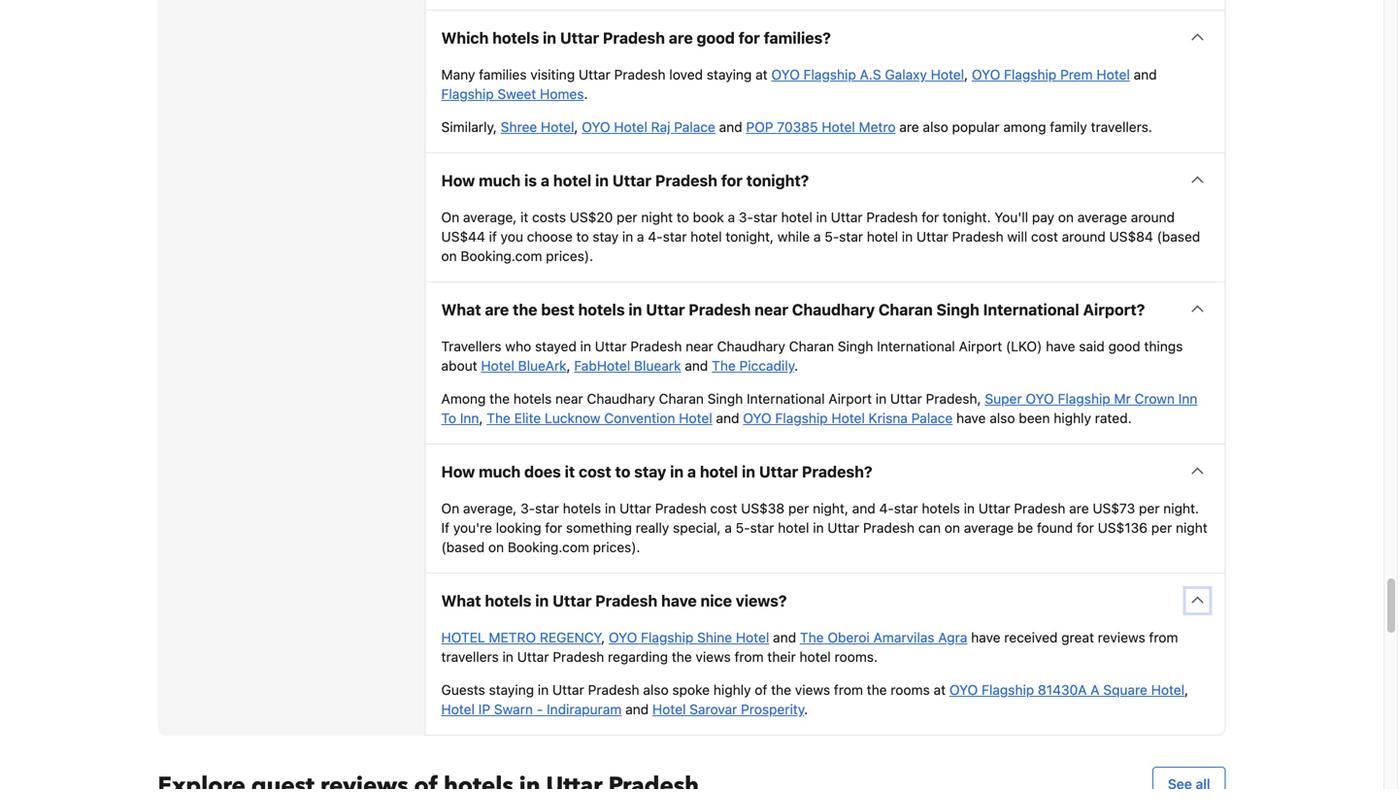 Task type: locate. For each thing, give the bounding box(es) containing it.
for up book
[[721, 171, 743, 190]]

while
[[778, 229, 810, 245]]

2 horizontal spatial cost
[[1031, 229, 1058, 245]]

(based
[[1157, 229, 1201, 245], [441, 539, 485, 556]]

families
[[479, 67, 527, 83]]

have
[[1046, 338, 1076, 354], [957, 410, 986, 426], [661, 592, 697, 610], [971, 630, 1001, 646]]

have received great reviews from travellers in uttar pradesh regarding the views from their hotel rooms.
[[441, 630, 1178, 665]]

on up if
[[441, 501, 460, 517]]

have left said
[[1046, 338, 1076, 354]]

how
[[441, 171, 475, 190], [441, 463, 475, 481]]

many families visiting uttar pradesh loved staying at oyo flagship a.s galaxy hotel , oyo flagship prem hotel and flagship sweet homes .
[[441, 67, 1157, 102]]

krisna
[[869, 410, 908, 426]]

blueark
[[518, 358, 567, 374]]

2 average, from the top
[[463, 501, 517, 517]]

star up looking
[[535, 501, 559, 517]]

oyo down among the hotels near chaudhary charan singh international airport in uttar pradesh,
[[743, 410, 772, 426]]

0 horizontal spatial palace
[[674, 119, 716, 135]]

booking.com inside on average, it costs us$20 per night to book a 3-star hotel in uttar pradesh for tonight. you'll pay on average around us$44 if you choose to stay in a 4-star hotel tonight, while a 5-star hotel in uttar pradesh will cost around us$84 (based on booking.com prices).
[[461, 248, 542, 264]]

. up super oyo flagship mr crown inn to inn link
[[794, 358, 798, 374]]

0 horizontal spatial 4-
[[648, 229, 663, 245]]

1 horizontal spatial palace
[[912, 410, 953, 426]]

palace right 'raj'
[[674, 119, 716, 135]]

chaudhary
[[792, 301, 875, 319], [717, 338, 786, 354], [587, 391, 655, 407]]

4- right night,
[[879, 501, 894, 517]]

1 vertical spatial night
[[1176, 520, 1208, 536]]

1 vertical spatial .
[[794, 358, 798, 374]]

1 vertical spatial good
[[1109, 338, 1141, 354]]

oberoi
[[828, 630, 870, 646]]

(based down you're
[[441, 539, 485, 556]]

really
[[636, 520, 669, 536]]

1 vertical spatial to
[[576, 229, 589, 245]]

0 horizontal spatial inn
[[460, 410, 479, 426]]

sweet
[[498, 86, 536, 102]]

1 horizontal spatial around
[[1131, 209, 1175, 225]]

1 horizontal spatial charan
[[789, 338, 834, 354]]

0 vertical spatial stay
[[593, 229, 619, 245]]

. right sweet
[[584, 86, 588, 102]]

best
[[541, 301, 575, 319]]

1 vertical spatial on
[[441, 501, 460, 517]]

guests staying in uttar pradesh also spoke highly of the views from the rooms at oyo flagship 81430a a square hotel , hotel ip swarn - indirapuram and hotel sarovar prosperity .
[[441, 682, 1189, 718]]

looking
[[496, 520, 541, 536]]

a right special,
[[725, 520, 732, 536]]

0 horizontal spatial cost
[[579, 463, 612, 481]]

much left the does
[[479, 463, 521, 481]]

1 vertical spatial inn
[[460, 410, 479, 426]]

a inside on average, 3-star hotels in uttar pradesh cost us$38 per night, and 4-star hotels in uttar pradesh are us$73 per night. if you're looking for something really special, a 5-star hotel in uttar pradesh can on average be found for us$136 per night (based on booking.com prices).
[[725, 520, 732, 536]]

0 horizontal spatial also
[[643, 682, 669, 698]]

0 vertical spatial views
[[696, 649, 731, 665]]

2 horizontal spatial also
[[990, 410, 1015, 426]]

2 horizontal spatial the
[[800, 630, 824, 646]]

around left us$84
[[1062, 229, 1106, 245]]

1 horizontal spatial 3-
[[739, 209, 754, 225]]

1 vertical spatial staying
[[489, 682, 534, 698]]

good
[[697, 29, 735, 47], [1109, 338, 1141, 354]]

highly up the hotel sarovar prosperity link
[[714, 682, 751, 698]]

. inside guests staying in uttar pradesh also spoke highly of the views from the rooms at oyo flagship 81430a a square hotel , hotel ip swarn - indirapuram and hotel sarovar prosperity .
[[804, 702, 808, 718]]

to inside dropdown button
[[615, 463, 631, 481]]

agra
[[938, 630, 968, 646]]

chaudhary inside dropdown button
[[792, 301, 875, 319]]

1 vertical spatial stay
[[634, 463, 666, 481]]

oyo inside super oyo flagship mr crown inn to inn
[[1026, 391, 1054, 407]]

booking.com
[[461, 248, 542, 264], [508, 539, 589, 556]]

singh inside dropdown button
[[937, 301, 980, 319]]

1 vertical spatial average,
[[463, 501, 517, 517]]

how inside dropdown button
[[441, 463, 475, 481]]

0 vertical spatial airport
[[959, 338, 1002, 354]]

what are the best hotels in uttar pradesh near chaudhary charan singh international airport? button
[[426, 283, 1225, 337]]

1 vertical spatial views
[[795, 682, 830, 698]]

2 vertical spatial .
[[804, 702, 808, 718]]

also down super
[[990, 410, 1015, 426]]

near up among the hotels near chaudhary charan singh international airport in uttar pradesh,
[[686, 338, 714, 354]]

average, up if
[[463, 209, 517, 225]]

hotel right prem
[[1097, 67, 1130, 83]]

2 vertical spatial cost
[[710, 501, 737, 517]]

chaudhary up the piccadily 'link'
[[717, 338, 786, 354]]

0 horizontal spatial international
[[747, 391, 825, 407]]

oyo flagship hotel krisna palace link
[[743, 410, 953, 426]]

in inside have received great reviews from travellers in uttar pradesh regarding the views from their hotel rooms.
[[503, 649, 514, 665]]

0 horizontal spatial good
[[697, 29, 735, 47]]

(based right us$84
[[1157, 229, 1201, 245]]

1 vertical spatial (based
[[441, 539, 485, 556]]

uttar inside have received great reviews from travellers in uttar pradesh regarding the views from their hotel rooms.
[[517, 649, 549, 665]]

rooms.
[[835, 649, 878, 665]]

0 horizontal spatial chaudhary
[[587, 391, 655, 407]]

1 horizontal spatial 5-
[[825, 229, 839, 245]]

average, inside on average, 3-star hotels in uttar pradesh cost us$38 per night, and 4-star hotels in uttar pradesh are us$73 per night. if you're looking for something really special, a 5-star hotel in uttar pradesh can on average be found for us$136 per night (based on booking.com prices).
[[463, 501, 517, 517]]

0 vertical spatial cost
[[1031, 229, 1058, 245]]

2 vertical spatial charan
[[659, 391, 704, 407]]

how for how much does it cost to stay in a hotel in uttar pradesh?
[[441, 463, 475, 481]]

0 vertical spatial on
[[441, 209, 460, 225]]

1 horizontal spatial staying
[[707, 67, 752, 83]]

1 vertical spatial from
[[735, 649, 764, 665]]

1 horizontal spatial near
[[686, 338, 714, 354]]

star right night,
[[894, 501, 918, 517]]

hotel inside have received great reviews from travellers in uttar pradesh regarding the views from their hotel rooms.
[[800, 649, 831, 665]]

night inside on average, 3-star hotels in uttar pradesh cost us$38 per night, and 4-star hotels in uttar pradesh are us$73 per night. if you're looking for something really special, a 5-star hotel in uttar pradesh can on average be found for us$136 per night (based on booking.com prices).
[[1176, 520, 1208, 536]]

around up us$84
[[1131, 209, 1175, 225]]

1 horizontal spatial cost
[[710, 501, 737, 517]]

pop
[[746, 119, 774, 135]]

international up , the elite lucknow convention hotel and oyo flagship hotel krisna palace have also been highly rated.
[[747, 391, 825, 407]]

5- inside on average, it costs us$20 per night to book a 3-star hotel in uttar pradesh for tonight. you'll pay on average around us$44 if you choose to stay in a 4-star hotel tonight, while a 5-star hotel in uttar pradesh will cost around us$84 (based on booking.com prices).
[[825, 229, 839, 245]]

5-
[[825, 229, 839, 245], [736, 520, 750, 536]]

hotel up us$20
[[553, 171, 592, 190]]

from right reviews
[[1149, 630, 1178, 646]]

shree hotel link
[[501, 119, 574, 135]]

3-
[[739, 209, 754, 225], [521, 501, 535, 517]]

a up special,
[[687, 463, 696, 481]]

pradesh inside many families visiting uttar pradesh loved staying at oyo flagship a.s galaxy hotel , oyo flagship prem hotel and flagship sweet homes .
[[614, 67, 666, 83]]

1 horizontal spatial views
[[795, 682, 830, 698]]

0 vertical spatial prices).
[[546, 248, 593, 264]]

0 vertical spatial what
[[441, 301, 481, 319]]

1 horizontal spatial international
[[877, 338, 955, 354]]

oyo
[[771, 67, 800, 83], [972, 67, 1001, 83], [582, 119, 610, 135], [1026, 391, 1054, 407], [743, 410, 772, 426], [609, 630, 637, 646], [950, 682, 978, 698]]

and inside many families visiting uttar pradesh loved staying at oyo flagship a.s galaxy hotel , oyo flagship prem hotel and flagship sweet homes .
[[1134, 67, 1157, 83]]

2 on from the top
[[441, 501, 460, 517]]

inn right crown
[[1179, 391, 1198, 407]]

hotel down book
[[691, 229, 722, 245]]

are inside on average, 3-star hotels in uttar pradesh cost us$38 per night, and 4-star hotels in uttar pradesh are us$73 per night. if you're looking for something really special, a 5-star hotel in uttar pradesh can on average be found for us$136 per night (based on booking.com prices).
[[1069, 501, 1089, 517]]

super oyo flagship mr crown inn to inn
[[441, 391, 1198, 426]]

what up hotel
[[441, 592, 481, 610]]

the right "among"
[[490, 391, 510, 407]]

average
[[1078, 209, 1128, 225], [964, 520, 1014, 536]]

the down oyo flagship shine hotel link
[[672, 649, 692, 665]]

1 average, from the top
[[463, 209, 517, 225]]

1 horizontal spatial airport
[[959, 338, 1002, 354]]

cost inside dropdown button
[[579, 463, 612, 481]]

prices). down the something
[[593, 539, 640, 556]]

1 on from the top
[[441, 209, 460, 225]]

views down have received great reviews from travellers in uttar pradesh regarding the views from their hotel rooms.
[[795, 682, 830, 698]]

1 horizontal spatial average
[[1078, 209, 1128, 225]]

international
[[983, 301, 1080, 319], [877, 338, 955, 354], [747, 391, 825, 407]]

us$44
[[441, 229, 485, 245]]

palace down pradesh,
[[912, 410, 953, 426]]

popular
[[952, 119, 1000, 135]]

much inside dropdown button
[[479, 171, 521, 190]]

hotel inside dropdown button
[[553, 171, 592, 190]]

star right while
[[839, 229, 863, 245]]

1 vertical spatial 4-
[[879, 501, 894, 517]]

2 much from the top
[[479, 463, 521, 481]]

2 how from the top
[[441, 463, 475, 481]]

also
[[923, 119, 949, 135], [990, 410, 1015, 426], [643, 682, 669, 698]]

the
[[513, 301, 537, 319], [490, 391, 510, 407], [672, 649, 692, 665], [771, 682, 792, 698], [867, 682, 887, 698]]

pradesh up blueark
[[631, 338, 682, 354]]

1 horizontal spatial it
[[565, 463, 575, 481]]

0 horizontal spatial average
[[964, 520, 1014, 536]]

average, up you're
[[463, 501, 517, 517]]

good up loved
[[697, 29, 735, 47]]

sarovar
[[690, 702, 737, 718]]

2 vertical spatial international
[[747, 391, 825, 407]]

1 vertical spatial singh
[[838, 338, 873, 354]]

how inside dropdown button
[[441, 171, 475, 190]]

, down stayed
[[567, 358, 571, 374]]

many
[[441, 67, 475, 83]]

0 vertical spatial to
[[677, 209, 689, 225]]

pradesh
[[603, 29, 665, 47], [614, 67, 666, 83], [655, 171, 718, 190], [867, 209, 918, 225], [952, 229, 1004, 245], [689, 301, 751, 319], [631, 338, 682, 354], [655, 501, 707, 517], [1014, 501, 1066, 517], [863, 520, 915, 536], [595, 592, 658, 610], [553, 649, 604, 665], [588, 682, 640, 698]]

hotel down how much is a hotel in uttar pradesh for tonight? dropdown button
[[867, 229, 898, 245]]

4- inside on average, it costs us$20 per night to book a 3-star hotel in uttar pradesh for tonight. you'll pay on average around us$44 if you choose to stay in a 4-star hotel tonight, while a 5-star hotel in uttar pradesh will cost around us$84 (based on booking.com prices).
[[648, 229, 663, 245]]

if
[[489, 229, 497, 245]]

also inside guests staying in uttar pradesh also spoke highly of the views from the rooms at oyo flagship 81430a a square hotel , hotel ip swarn - indirapuram and hotel sarovar prosperity .
[[643, 682, 669, 698]]

will
[[1007, 229, 1028, 245]]

good right said
[[1109, 338, 1141, 354]]

2 horizontal spatial chaudhary
[[792, 301, 875, 319]]

on down looking
[[488, 539, 504, 556]]

0 vertical spatial international
[[983, 301, 1080, 319]]

galaxy
[[885, 67, 927, 83]]

for inside dropdown button
[[721, 171, 743, 190]]

1 vertical spatial it
[[565, 463, 575, 481]]

3- inside on average, 3-star hotels in uttar pradesh cost us$38 per night, and 4-star hotels in uttar pradesh are us$73 per night. if you're looking for something really special, a 5-star hotel in uttar pradesh can on average be found for us$136 per night (based on booking.com prices).
[[521, 501, 535, 517]]

in
[[543, 29, 556, 47], [595, 171, 609, 190], [816, 209, 827, 225], [622, 229, 633, 245], [902, 229, 913, 245], [629, 301, 642, 319], [580, 338, 591, 354], [876, 391, 887, 407], [670, 463, 684, 481], [742, 463, 756, 481], [605, 501, 616, 517], [964, 501, 975, 517], [813, 520, 824, 536], [535, 592, 549, 610], [503, 649, 514, 665], [538, 682, 549, 698]]

what up travellers
[[441, 301, 481, 319]]

0 horizontal spatial it
[[521, 209, 529, 225]]

and down regarding at the left of the page
[[626, 702, 649, 718]]

hotel right their
[[800, 649, 831, 665]]

for right looking
[[545, 520, 562, 536]]

and right night,
[[852, 501, 876, 517]]

the
[[712, 358, 736, 374], [487, 410, 511, 426], [800, 630, 824, 646]]

2 horizontal spatial to
[[677, 209, 689, 225]]

0 horizontal spatial stay
[[593, 229, 619, 245]]

average, inside on average, it costs us$20 per night to book a 3-star hotel in uttar pradesh for tonight. you'll pay on average around us$44 if you choose to stay in a 4-star hotel tonight, while a 5-star hotel in uttar pradesh will cost around us$84 (based on booking.com prices).
[[463, 209, 517, 225]]

1 horizontal spatial at
[[934, 682, 946, 698]]

oyo right rooms
[[950, 682, 978, 698]]

staying
[[707, 67, 752, 83], [489, 682, 534, 698]]

hotels up families
[[492, 29, 539, 47]]

much
[[479, 171, 521, 190], [479, 463, 521, 481]]

per left night.
[[1139, 501, 1160, 517]]

0 horizontal spatial night
[[641, 209, 673, 225]]

1 horizontal spatial (based
[[1157, 229, 1201, 245]]

0 vertical spatial night
[[641, 209, 673, 225]]

on for how much is a hotel in uttar pradesh for tonight?
[[441, 209, 460, 225]]

(based inside on average, it costs us$20 per night to book a 3-star hotel in uttar pradesh for tonight. you'll pay on average around us$44 if you choose to stay in a 4-star hotel tonight, while a 5-star hotel in uttar pradesh will cost around us$84 (based on booking.com prices).
[[1157, 229, 1201, 245]]

prices).
[[546, 248, 593, 264], [593, 539, 640, 556]]

1 vertical spatial 3-
[[521, 501, 535, 517]]

ip
[[478, 702, 490, 718]]

views down shine
[[696, 649, 731, 665]]

oyo up been
[[1026, 391, 1054, 407]]

and inside on average, 3-star hotels in uttar pradesh cost us$38 per night, and 4-star hotels in uttar pradesh are us$73 per night. if you're looking for something really special, a 5-star hotel in uttar pradesh can on average be found for us$136 per night (based on booking.com prices).
[[852, 501, 876, 517]]

hotels up the something
[[563, 501, 601, 517]]

airport inside travellers who stayed in uttar pradesh near chaudhary charan singh international airport (lko) have said good things about
[[959, 338, 1002, 354]]

cost up special,
[[710, 501, 737, 517]]

prem
[[1060, 67, 1093, 83]]

things
[[1144, 338, 1183, 354]]

on inside on average, 3-star hotels in uttar pradesh cost us$38 per night, and 4-star hotels in uttar pradesh are us$73 per night. if you're looking for something really special, a 5-star hotel in uttar pradesh can on average be found for us$136 per night (based on booking.com prices).
[[441, 501, 460, 517]]

international up (lko)
[[983, 301, 1080, 319]]

have inside travellers who stayed in uttar pradesh near chaudhary charan singh international airport (lko) have said good things about
[[1046, 338, 1076, 354]]

on up us$44
[[441, 209, 460, 225]]

0 vertical spatial it
[[521, 209, 529, 225]]

pradesh up regarding at the left of the page
[[595, 592, 658, 610]]

stay inside on average, it costs us$20 per night to book a 3-star hotel in uttar pradesh for tonight. you'll pay on average around us$44 if you choose to stay in a 4-star hotel tonight, while a 5-star hotel in uttar pradesh will cost around us$84 (based on booking.com prices).
[[593, 229, 619, 245]]

average inside on average, 3-star hotels in uttar pradesh cost us$38 per night, and 4-star hotels in uttar pradesh are us$73 per night. if you're looking for something really special, a 5-star hotel in uttar pradesh can on average be found for us$136 per night (based on booking.com prices).
[[964, 520, 1014, 536]]

flagship inside guests staying in uttar pradesh also spoke highly of the views from the rooms at oyo flagship 81430a a square hotel , hotel ip swarn - indirapuram and hotel sarovar prosperity .
[[982, 682, 1034, 698]]

airport
[[959, 338, 1002, 354], [829, 391, 872, 407]]

you
[[501, 229, 523, 245]]

1 vertical spatial much
[[479, 463, 521, 481]]

0 vertical spatial how
[[441, 171, 475, 190]]

0 vertical spatial chaudhary
[[792, 301, 875, 319]]

1 vertical spatial what
[[441, 592, 481, 610]]

3- up looking
[[521, 501, 535, 517]]

2 vertical spatial singh
[[708, 391, 743, 407]]

travellers.
[[1091, 119, 1153, 135]]

0 vertical spatial 3-
[[739, 209, 754, 225]]

booking.com inside on average, 3-star hotels in uttar pradesh cost us$38 per night, and 4-star hotels in uttar pradesh are us$73 per night. if you're looking for something really special, a 5-star hotel in uttar pradesh can on average be found for us$136 per night (based on booking.com prices).
[[508, 539, 589, 556]]

at down families?
[[756, 67, 768, 83]]

0 vertical spatial good
[[697, 29, 735, 47]]

0 vertical spatial at
[[756, 67, 768, 83]]

pradesh inside travellers who stayed in uttar pradesh near chaudhary charan singh international airport (lko) have said good things about
[[631, 338, 682, 354]]

on for how much does it cost to stay in a hotel in uttar pradesh?
[[441, 501, 460, 517]]

the left oberoi
[[800, 630, 824, 646]]

palace
[[674, 119, 716, 135], [912, 410, 953, 426]]

near inside what are the best hotels in uttar pradesh near chaudhary charan singh international airport? dropdown button
[[755, 301, 789, 319]]

staying inside many families visiting uttar pradesh loved staying at oyo flagship a.s galaxy hotel , oyo flagship prem hotel and flagship sweet homes .
[[707, 67, 752, 83]]

1 vertical spatial booking.com
[[508, 539, 589, 556]]

views?
[[736, 592, 787, 610]]

reviews
[[1098, 630, 1146, 646]]

can
[[918, 520, 941, 536]]

2 horizontal spatial .
[[804, 702, 808, 718]]

(based inside on average, 3-star hotels in uttar pradesh cost us$38 per night, and 4-star hotels in uttar pradesh are us$73 per night. if you're looking for something really special, a 5-star hotel in uttar pradesh can on average be found for us$136 per night (based on booking.com prices).
[[441, 539, 485, 556]]

hotel down the 'homes'
[[541, 119, 574, 135]]

1 what from the top
[[441, 301, 481, 319]]

what hotels in uttar pradesh have nice views? button
[[426, 574, 1225, 628]]

, down the 'homes'
[[574, 119, 578, 135]]

1 horizontal spatial 4-
[[879, 501, 894, 517]]

oyo up regarding at the left of the page
[[609, 630, 637, 646]]

inn down "among"
[[460, 410, 479, 426]]

0 horizontal spatial highly
[[714, 682, 751, 698]]

0 horizontal spatial views
[[696, 649, 731, 665]]

1 vertical spatial around
[[1062, 229, 1106, 245]]

hotel down the guests
[[441, 702, 475, 718]]

average up us$84
[[1078, 209, 1128, 225]]

1 horizontal spatial from
[[834, 682, 863, 698]]

are up the found
[[1069, 501, 1089, 517]]

and up travellers.
[[1134, 67, 1157, 83]]

staying up the swarn
[[489, 682, 534, 698]]

3- up tonight,
[[739, 209, 754, 225]]

much for is
[[479, 171, 521, 190]]

on inside on average, it costs us$20 per night to book a 3-star hotel in uttar pradesh for tonight. you'll pay on average around us$44 if you choose to stay in a 4-star hotel tonight, while a 5-star hotel in uttar pradesh will cost around us$84 (based on booking.com prices).
[[441, 209, 460, 225]]

0 horizontal spatial (based
[[441, 539, 485, 556]]

similarly, shree hotel , oyo hotel raj palace and pop 70385 hotel metro are also popular among family travellers.
[[441, 119, 1153, 135]]

pradesh down which hotels in uttar pradesh are good for families?
[[614, 67, 666, 83]]

per right us$20
[[617, 209, 638, 225]]

0 horizontal spatial staying
[[489, 682, 534, 698]]

international inside what are the best hotels in uttar pradesh near chaudhary charan singh international airport? dropdown button
[[983, 301, 1080, 319]]

1 horizontal spatial singh
[[838, 338, 873, 354]]

what hotels in uttar pradesh have nice views?
[[441, 592, 787, 610]]

singh down the piccadily 'link'
[[708, 391, 743, 407]]

of
[[755, 682, 768, 698]]

to left book
[[677, 209, 689, 225]]

1 vertical spatial highly
[[714, 682, 751, 698]]

in inside dropdown button
[[543, 29, 556, 47]]

the left elite
[[487, 410, 511, 426]]

,
[[964, 67, 968, 83], [574, 119, 578, 135], [567, 358, 571, 374], [479, 410, 483, 426], [601, 630, 605, 646], [1185, 682, 1189, 698]]

how much does it cost to stay in a hotel in uttar pradesh? button
[[426, 445, 1225, 499]]

0 vertical spatial 5-
[[825, 229, 839, 245]]

oyo flagship 81430a a square hotel link
[[950, 682, 1185, 698]]

star
[[754, 209, 778, 225], [663, 229, 687, 245], [839, 229, 863, 245], [535, 501, 559, 517], [894, 501, 918, 517], [750, 520, 774, 536]]

1 much from the top
[[479, 171, 521, 190]]

1 vertical spatial cost
[[579, 463, 612, 481]]

at
[[756, 67, 768, 83], [934, 682, 946, 698]]

0 vertical spatial charan
[[879, 301, 933, 319]]

1 vertical spatial international
[[877, 338, 955, 354]]

1 how from the top
[[441, 171, 475, 190]]

stay down us$20
[[593, 229, 619, 245]]

0 vertical spatial inn
[[1179, 391, 1198, 407]]

and
[[1134, 67, 1157, 83], [719, 119, 743, 135], [685, 358, 708, 374], [716, 410, 740, 426], [852, 501, 876, 517], [773, 630, 796, 646], [626, 702, 649, 718]]

it inside on average, it costs us$20 per night to book a 3-star hotel in uttar pradesh for tonight. you'll pay on average around us$44 if you choose to stay in a 4-star hotel tonight, while a 5-star hotel in uttar pradesh will cost around us$84 (based on booking.com prices).
[[521, 209, 529, 225]]

charan inside dropdown button
[[879, 301, 933, 319]]

prices). inside on average, it costs us$20 per night to book a 3-star hotel in uttar pradesh for tonight. you'll pay on average around us$44 if you choose to stay in a 4-star hotel tonight, while a 5-star hotel in uttar pradesh will cost around us$84 (based on booking.com prices).
[[546, 248, 593, 264]]

0 vertical spatial average
[[1078, 209, 1128, 225]]

0 horizontal spatial at
[[756, 67, 768, 83]]

0 vertical spatial (based
[[1157, 229, 1201, 245]]

cost right the does
[[579, 463, 612, 481]]

hotel down who
[[481, 358, 515, 374]]

and inside guests staying in uttar pradesh also spoke highly of the views from the rooms at oyo flagship 81430a a square hotel , hotel ip swarn - indirapuram and hotel sarovar prosperity .
[[626, 702, 649, 718]]

0 vertical spatial much
[[479, 171, 521, 190]]

0 vertical spatial near
[[755, 301, 789, 319]]

visiting
[[530, 67, 575, 83]]

2 what from the top
[[441, 592, 481, 610]]

how much is a hotel in uttar pradesh for tonight?
[[441, 171, 809, 190]]

1 vertical spatial also
[[990, 410, 1015, 426]]

what for what hotels in uttar pradesh have nice views?
[[441, 592, 481, 610]]

pradesh inside dropdown button
[[655, 171, 718, 190]]

accordion control element
[[425, 0, 1226, 736]]

it right the does
[[565, 463, 575, 481]]

much inside dropdown button
[[479, 463, 521, 481]]

hotel up special,
[[700, 463, 738, 481]]

staying right loved
[[707, 67, 752, 83]]

the left best at the top left of the page
[[513, 301, 537, 319]]

it
[[521, 209, 529, 225], [565, 463, 575, 481]]

a right is
[[541, 171, 550, 190]]

a.s
[[860, 67, 881, 83]]

1 horizontal spatial also
[[923, 119, 949, 135]]

1 horizontal spatial the
[[712, 358, 736, 374]]

have left nice
[[661, 592, 697, 610]]

crown
[[1135, 391, 1175, 407]]

hotel
[[931, 67, 964, 83], [1097, 67, 1130, 83], [541, 119, 574, 135], [614, 119, 648, 135], [822, 119, 855, 135], [481, 358, 515, 374], [679, 410, 712, 426], [832, 410, 865, 426], [736, 630, 769, 646], [1151, 682, 1185, 698], [441, 702, 475, 718], [653, 702, 686, 718]]

hotel
[[553, 171, 592, 190], [781, 209, 813, 225], [691, 229, 722, 245], [867, 229, 898, 245], [700, 463, 738, 481], [778, 520, 809, 536], [800, 649, 831, 665]]

for
[[739, 29, 760, 47], [721, 171, 743, 190], [922, 209, 939, 225], [545, 520, 562, 536], [1077, 520, 1094, 536]]



Task type: vqa. For each thing, say whether or not it's contained in the screenshot.
26 inside option
no



Task type: describe. For each thing, give the bounding box(es) containing it.
stayed
[[535, 338, 577, 354]]

2 vertical spatial near
[[555, 391, 583, 407]]

chaudhary inside travellers who stayed in uttar pradesh near chaudhary charan singh international airport (lko) have said good things about
[[717, 338, 786, 354]]

a
[[1091, 682, 1100, 698]]

are right metro
[[900, 119, 919, 135]]

hotels right best at the top left of the page
[[578, 301, 625, 319]]

the right of
[[771, 682, 792, 698]]

uttar inside dropdown button
[[613, 171, 652, 190]]

regency
[[540, 630, 601, 646]]

their
[[768, 649, 796, 665]]

pradesh inside guests staying in uttar pradesh also spoke highly of the views from the rooms at oyo flagship 81430a a square hotel , hotel ip swarn - indirapuram and hotel sarovar prosperity .
[[588, 682, 640, 698]]

which
[[441, 29, 489, 47]]

be
[[1018, 520, 1033, 536]]

hotel left krisna
[[832, 410, 865, 426]]

travellers who stayed in uttar pradesh near chaudhary charan singh international airport (lko) have said good things about
[[441, 338, 1183, 374]]

hotel left 'raj'
[[614, 119, 648, 135]]

hotel inside dropdown button
[[700, 463, 738, 481]]

pradesh inside have received great reviews from travellers in uttar pradesh regarding the views from their hotel rooms.
[[553, 649, 604, 665]]

metro
[[859, 119, 896, 135]]

travellers
[[441, 649, 499, 665]]

us$84
[[1110, 229, 1154, 245]]

hotel sarovar prosperity link
[[653, 702, 804, 718]]

guests
[[441, 682, 485, 698]]

pradesh up special,
[[655, 501, 707, 517]]

metro
[[489, 630, 536, 646]]

lucknow
[[545, 410, 601, 426]]

uttar inside many families visiting uttar pradesh loved staying at oyo flagship a.s galaxy hotel , oyo flagship prem hotel and flagship sweet homes .
[[579, 67, 611, 83]]

1 vertical spatial the
[[487, 410, 511, 426]]

and left pop
[[719, 119, 743, 135]]

tonight,
[[726, 229, 774, 245]]

night.
[[1164, 501, 1199, 517]]

among the hotels near chaudhary charan singh international airport in uttar pradesh,
[[441, 391, 985, 407]]

fabhotel blueark link
[[574, 358, 681, 374]]

us$136
[[1098, 520, 1148, 536]]

oyo down families?
[[771, 67, 800, 83]]

4- inside on average, 3-star hotels in uttar pradesh cost us$38 per night, and 4-star hotels in uttar pradesh are us$73 per night. if you're looking for something really special, a 5-star hotel in uttar pradesh can on average be found for us$136 per night (based on booking.com prices).
[[879, 501, 894, 517]]

0 vertical spatial palace
[[674, 119, 716, 135]]

the inside dropdown button
[[513, 301, 537, 319]]

amarvilas
[[874, 630, 935, 646]]

on right pay on the right top of page
[[1058, 209, 1074, 225]]

highly inside guests staying in uttar pradesh also spoke highly of the views from the rooms at oyo flagship 81430a a square hotel , hotel ip swarn - indirapuram and hotel sarovar prosperity .
[[714, 682, 751, 698]]

square
[[1103, 682, 1148, 698]]

a inside dropdown button
[[541, 171, 550, 190]]

families?
[[764, 29, 831, 47]]

tonight?
[[747, 171, 809, 190]]

the left rooms
[[867, 682, 887, 698]]

if
[[441, 520, 450, 536]]

uttar inside guests staying in uttar pradesh also spoke highly of the views from the rooms at oyo flagship 81430a a square hotel , hotel ip swarn - indirapuram and hotel sarovar prosperity .
[[553, 682, 584, 698]]

at inside many families visiting uttar pradesh loved staying at oyo flagship a.s galaxy hotel , oyo flagship prem hotel and flagship sweet homes .
[[756, 67, 768, 83]]

pradesh left tonight.
[[867, 209, 918, 225]]

5- inside on average, 3-star hotels in uttar pradesh cost us$38 per night, and 4-star hotels in uttar pradesh are us$73 per night. if you're looking for something really special, a 5-star hotel in uttar pradesh can on average be found for us$136 per night (based on booking.com prices).
[[736, 520, 750, 536]]

hotel right the square
[[1151, 682, 1185, 698]]

staying inside guests staying in uttar pradesh also spoke highly of the views from the rooms at oyo flagship 81430a a square hotel , hotel ip swarn - indirapuram and hotel sarovar prosperity .
[[489, 682, 534, 698]]

oyo flagship shine hotel link
[[609, 630, 769, 646]]

found
[[1037, 520, 1073, 536]]

on down us$44
[[441, 248, 457, 264]]

from inside guests staying in uttar pradesh also spoke highly of the views from the rooms at oyo flagship 81430a a square hotel , hotel ip swarn - indirapuram and hotel sarovar prosperity .
[[834, 682, 863, 698]]

1 horizontal spatial .
[[794, 358, 798, 374]]

among
[[441, 391, 486, 407]]

2 vertical spatial chaudhary
[[587, 391, 655, 407]]

flagship inside super oyo flagship mr crown inn to inn
[[1058, 391, 1111, 407]]

hotel left metro
[[822, 119, 855, 135]]

2 vertical spatial the
[[800, 630, 824, 646]]

hotel metro regency link
[[441, 630, 601, 646]]

star down the us$38
[[750, 520, 774, 536]]

a right while
[[814, 229, 821, 245]]

and up among the hotels near chaudhary charan singh international airport in uttar pradesh,
[[685, 358, 708, 374]]

regarding
[[608, 649, 668, 665]]

what for what are the best hotels in uttar pradesh near chaudhary charan singh international airport?
[[441, 301, 481, 319]]

, inside guests staying in uttar pradesh also spoke highly of the views from the rooms at oyo flagship 81430a a square hotel , hotel ip swarn - indirapuram and hotel sarovar prosperity .
[[1185, 682, 1189, 698]]

you're
[[453, 520, 492, 536]]

pradesh inside dropdown button
[[603, 29, 665, 47]]

among
[[1004, 119, 1046, 135]]

pradesh,
[[926, 391, 981, 407]]

have down pradesh,
[[957, 410, 986, 426]]

hotel down spoke at bottom
[[653, 702, 686, 718]]

blueark
[[634, 358, 681, 374]]

rooms
[[891, 682, 930, 698]]

average, for does
[[463, 501, 517, 517]]

something
[[566, 520, 632, 536]]

hotels inside dropdown button
[[492, 29, 539, 47]]

piccadily
[[740, 358, 794, 374]]

prices). inside on average, 3-star hotels in uttar pradesh cost us$38 per night, and 4-star hotels in uttar pradesh are us$73 per night. if you're looking for something really special, a 5-star hotel in uttar pradesh can on average be found for us$136 per night (based on booking.com prices).
[[593, 539, 640, 556]]

3- inside on average, it costs us$20 per night to book a 3-star hotel in uttar pradesh for tonight. you'll pay on average around us$44 if you choose to stay in a 4-star hotel tonight, while a 5-star hotel in uttar pradesh will cost around us$84 (based on booking.com prices).
[[739, 209, 754, 225]]

, down "among"
[[479, 410, 483, 426]]

us$73
[[1093, 501, 1135, 517]]

have inside have received great reviews from travellers in uttar pradesh regarding the views from their hotel rooms.
[[971, 630, 1001, 646]]

pradesh up the piccadily 'link'
[[689, 301, 751, 319]]

oyo flagship prem hotel link
[[972, 67, 1130, 83]]

per inside on average, it costs us$20 per night to book a 3-star hotel in uttar pradesh for tonight. you'll pay on average around us$44 if you choose to stay in a 4-star hotel tonight, while a 5-star hotel in uttar pradesh will cost around us$84 (based on booking.com prices).
[[617, 209, 638, 225]]

super oyo flagship mr crown inn to inn link
[[441, 391, 1198, 426]]

hotel
[[441, 630, 485, 646]]

on right can
[[945, 520, 960, 536]]

0 vertical spatial the
[[712, 358, 736, 374]]

indirapuram
[[547, 702, 622, 718]]

good inside dropdown button
[[697, 29, 735, 47]]

about
[[441, 358, 477, 374]]

on average, it costs us$20 per night to book a 3-star hotel in uttar pradesh for tonight. you'll pay on average around us$44 if you choose to stay in a 4-star hotel tonight, while a 5-star hotel in uttar pradesh will cost around us$84 (based on booking.com prices).
[[441, 209, 1201, 264]]

for right the found
[[1077, 520, 1094, 536]]

and up their
[[773, 630, 796, 646]]

star left tonight,
[[663, 229, 687, 245]]

uttar inside dropdown button
[[560, 29, 599, 47]]

0 horizontal spatial charan
[[659, 391, 704, 407]]

hotel ip swarn - indirapuram link
[[441, 702, 622, 718]]

, the elite lucknow convention hotel and oyo flagship hotel krisna palace have also been highly rated.
[[479, 410, 1132, 426]]

good inside travellers who stayed in uttar pradesh near chaudhary charan singh international airport (lko) have said good things about
[[1109, 338, 1141, 354]]

per left night,
[[788, 501, 809, 517]]

night inside on average, it costs us$20 per night to book a 3-star hotel in uttar pradesh for tonight. you'll pay on average around us$44 if you choose to stay in a 4-star hotel tonight, while a 5-star hotel in uttar pradesh will cost around us$84 (based on booking.com prices).
[[641, 209, 673, 225]]

oyo up popular
[[972, 67, 1001, 83]]

much for does
[[479, 463, 521, 481]]

cost inside on average, 3-star hotels in uttar pradesh cost us$38 per night, and 4-star hotels in uttar pradesh are us$73 per night. if you're looking for something really special, a 5-star hotel in uttar pradesh can on average be found for us$136 per night (based on booking.com prices).
[[710, 501, 737, 517]]

a right book
[[728, 209, 735, 225]]

a inside dropdown button
[[687, 463, 696, 481]]

70385
[[777, 119, 818, 135]]

in inside dropdown button
[[595, 171, 609, 190]]

hotel up their
[[736, 630, 769, 646]]

convention
[[604, 410, 675, 426]]

cost inside on average, it costs us$20 per night to book a 3-star hotel in uttar pradesh for tonight. you'll pay on average around us$44 if you choose to stay in a 4-star hotel tonight, while a 5-star hotel in uttar pradesh will cost around us$84 (based on booking.com prices).
[[1031, 229, 1058, 245]]

raj
[[651, 119, 671, 135]]

elite
[[514, 410, 541, 426]]

the inside have received great reviews from travellers in uttar pradesh regarding the views from their hotel rooms.
[[672, 649, 692, 665]]

shree
[[501, 119, 537, 135]]

1 vertical spatial airport
[[829, 391, 872, 407]]

choose
[[527, 229, 573, 245]]

average inside on average, it costs us$20 per night to book a 3-star hotel in uttar pradesh for tonight. you'll pay on average around us$44 if you choose to stay in a 4-star hotel tonight, while a 5-star hotel in uttar pradesh will cost around us$84 (based on booking.com prices).
[[1078, 209, 1128, 225]]

81430a
[[1038, 682, 1087, 698]]

views inside guests staying in uttar pradesh also spoke highly of the views from the rooms at oyo flagship 81430a a square hotel , hotel ip swarn - indirapuram and hotel sarovar prosperity .
[[795, 682, 830, 698]]

hotel inside on average, 3-star hotels in uttar pradesh cost us$38 per night, and 4-star hotels in uttar pradesh are us$73 per night. if you're looking for something really special, a 5-star hotel in uttar pradesh can on average be found for us$136 per night (based on booking.com prices).
[[778, 520, 809, 536]]

is
[[524, 171, 537, 190]]

for inside on average, it costs us$20 per night to book a 3-star hotel in uttar pradesh for tonight. you'll pay on average around us$44 if you choose to stay in a 4-star hotel tonight, while a 5-star hotel in uttar pradesh will cost around us$84 (based on booking.com prices).
[[922, 209, 939, 225]]

are inside what are the best hotels in uttar pradesh near chaudhary charan singh international airport? dropdown button
[[485, 301, 509, 319]]

pradesh left can
[[863, 520, 915, 536]]

hotel blueark link
[[481, 358, 567, 374]]

0 vertical spatial around
[[1131, 209, 1175, 225]]

the piccadily link
[[712, 358, 794, 374]]

us$38
[[741, 501, 785, 517]]

book
[[693, 209, 724, 225]]

spoke
[[672, 682, 710, 698]]

travellers
[[441, 338, 502, 354]]

special,
[[673, 520, 721, 536]]

oyo down the 'homes'
[[582, 119, 610, 135]]

oyo inside guests staying in uttar pradesh also spoke highly of the views from the rooms at oyo flagship 81430a a square hotel , hotel ip swarn - indirapuram and hotel sarovar prosperity .
[[950, 682, 978, 698]]

0 horizontal spatial from
[[735, 649, 764, 665]]

it inside how much does it cost to stay in a hotel in uttar pradesh? dropdown button
[[565, 463, 575, 481]]

oyo flagship a.s galaxy hotel link
[[771, 67, 964, 83]]

hotels up 'metro'
[[485, 592, 532, 610]]

, down what hotels in uttar pradesh have nice views?
[[601, 630, 605, 646]]

airport?
[[1083, 301, 1145, 319]]

views inside have received great reviews from travellers in uttar pradesh regarding the views from their hotel rooms.
[[696, 649, 731, 665]]

nice
[[701, 592, 732, 610]]

hotels up can
[[922, 501, 960, 517]]

have inside dropdown button
[[661, 592, 697, 610]]

similarly,
[[441, 119, 497, 135]]

charan inside travellers who stayed in uttar pradesh near chaudhary charan singh international airport (lko) have said good things about
[[789, 338, 834, 354]]

0 vertical spatial also
[[923, 119, 949, 135]]

hotel up while
[[781, 209, 813, 225]]

stay inside how much does it cost to stay in a hotel in uttar pradesh? dropdown button
[[634, 463, 666, 481]]

prosperity
[[741, 702, 804, 718]]

near inside travellers who stayed in uttar pradesh near chaudhary charan singh international airport (lko) have said good things about
[[686, 338, 714, 354]]

2 horizontal spatial from
[[1149, 630, 1178, 646]]

fabhotel
[[574, 358, 630, 374]]

hotel right galaxy
[[931, 67, 964, 83]]

0 horizontal spatial singh
[[708, 391, 743, 407]]

rated.
[[1095, 410, 1132, 426]]

and down among the hotels near chaudhary charan singh international airport in uttar pradesh,
[[716, 410, 740, 426]]

international inside travellers who stayed in uttar pradesh near chaudhary charan singh international airport (lko) have said good things about
[[877, 338, 955, 354]]

tonight.
[[943, 209, 991, 225]]

in inside guests staying in uttar pradesh also spoke highly of the views from the rooms at oyo flagship 81430a a square hotel , hotel ip swarn - indirapuram and hotel sarovar prosperity .
[[538, 682, 549, 698]]

pradesh down tonight.
[[952, 229, 1004, 245]]

flagship sweet homes link
[[441, 86, 584, 102]]

for inside dropdown button
[[739, 29, 760, 47]]

star up tonight,
[[754, 209, 778, 225]]

at inside guests staying in uttar pradesh also spoke highly of the views from the rooms at oyo flagship 81430a a square hotel , hotel ip swarn - indirapuram and hotel sarovar prosperity .
[[934, 682, 946, 698]]

oyo hotel raj palace link
[[582, 119, 716, 135]]

a down the 'how much is a hotel in uttar pradesh for tonight?'
[[637, 229, 644, 245]]

shine
[[697, 630, 732, 646]]

per down night.
[[1152, 520, 1172, 536]]

how for how much is a hotel in uttar pradesh for tonight?
[[441, 171, 475, 190]]

are inside which hotels in uttar pradesh are good for families? dropdown button
[[669, 29, 693, 47]]

singh inside travellers who stayed in uttar pradesh near chaudhary charan singh international airport (lko) have said good things about
[[838, 338, 873, 354]]

the oberoi amarvilas agra link
[[800, 630, 968, 646]]

pradesh?
[[802, 463, 873, 481]]

hotels up elite
[[513, 391, 552, 407]]

in inside travellers who stayed in uttar pradesh near chaudhary charan singh international airport (lko) have said good things about
[[580, 338, 591, 354]]

you'll
[[995, 209, 1029, 225]]

pradesh up be
[[1014, 501, 1066, 517]]

how much does it cost to stay in a hotel in uttar pradesh?
[[441, 463, 873, 481]]

average, for is
[[463, 209, 517, 225]]

, inside many families visiting uttar pradesh loved staying at oyo flagship a.s galaxy hotel , oyo flagship prem hotel and flagship sweet homes .
[[964, 67, 968, 83]]

hotel down among the hotels near chaudhary charan singh international airport in uttar pradesh,
[[679, 410, 712, 426]]

0 vertical spatial highly
[[1054, 410, 1091, 426]]

homes
[[540, 86, 584, 102]]

night,
[[813, 501, 849, 517]]

. inside many families visiting uttar pradesh loved staying at oyo flagship a.s galaxy hotel , oyo flagship prem hotel and flagship sweet homes .
[[584, 86, 588, 102]]

swarn
[[494, 702, 533, 718]]

great
[[1062, 630, 1094, 646]]

received
[[1004, 630, 1058, 646]]

uttar inside travellers who stayed in uttar pradesh near chaudhary charan singh international airport (lko) have said good things about
[[595, 338, 627, 354]]



